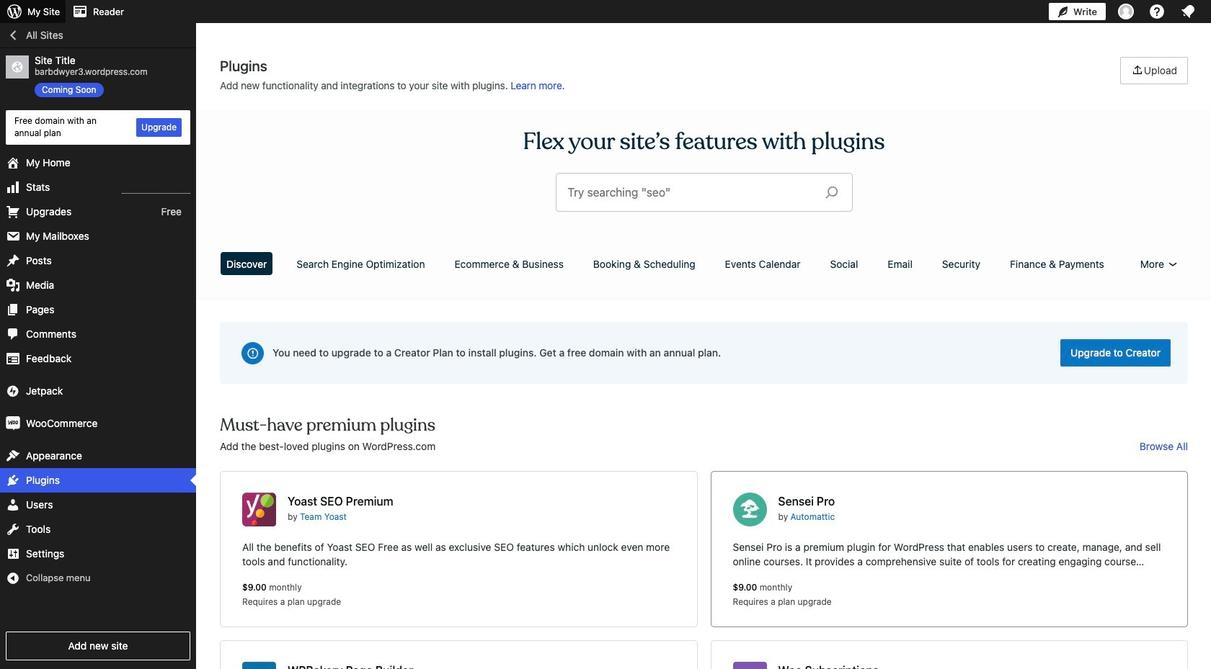 Task type: vqa. For each thing, say whether or not it's contained in the screenshot.
progress bar
no



Task type: locate. For each thing, give the bounding box(es) containing it.
main content
[[215, 57, 1193, 670]]

open search image
[[814, 182, 850, 203]]

0 vertical spatial img image
[[6, 384, 20, 398]]

img image
[[6, 384, 20, 398], [6, 416, 20, 431]]

None search field
[[556, 174, 852, 211]]

1 vertical spatial img image
[[6, 416, 20, 431]]

plugin icon image
[[242, 493, 276, 527], [733, 493, 767, 527], [733, 663, 767, 670]]



Task type: describe. For each thing, give the bounding box(es) containing it.
2 img image from the top
[[6, 416, 20, 431]]

Search search field
[[568, 174, 814, 211]]

highest hourly views 0 image
[[122, 184, 190, 194]]

my profile image
[[1118, 4, 1134, 19]]

help image
[[1149, 3, 1166, 20]]

manage your notifications image
[[1180, 3, 1197, 20]]

1 img image from the top
[[6, 384, 20, 398]]



